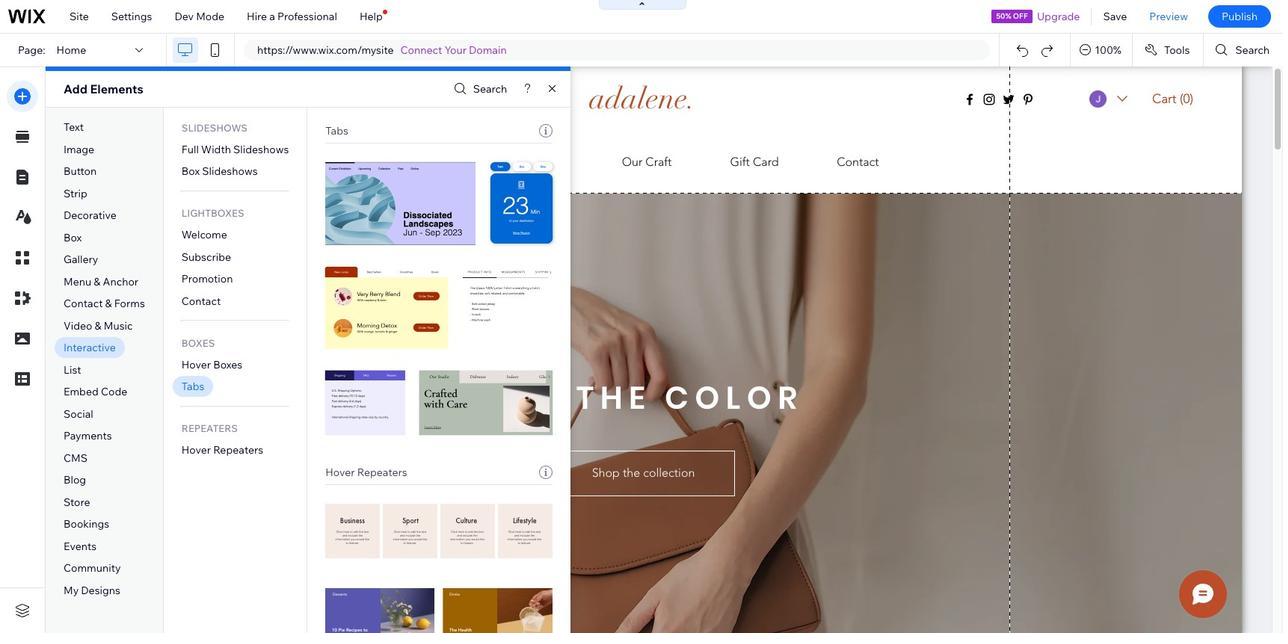 Task type: describe. For each thing, give the bounding box(es) containing it.
1 horizontal spatial tabs
[[326, 124, 348, 138]]

dev mode
[[175, 10, 224, 23]]

0 horizontal spatial search
[[473, 82, 507, 96]]

& for video
[[95, 319, 101, 333]]

code
[[101, 385, 127, 399]]

0 vertical spatial slideshows
[[182, 122, 248, 134]]

domain
[[469, 43, 507, 57]]

full width slideshows
[[182, 143, 289, 156]]

contact for contact & forms
[[64, 297, 103, 311]]

1 vertical spatial boxes
[[213, 358, 243, 372]]

bookings
[[64, 518, 109, 531]]

social
[[64, 408, 93, 421]]

payments
[[64, 430, 112, 443]]

blog
[[64, 474, 86, 487]]

mode
[[196, 10, 224, 23]]

0 horizontal spatial search button
[[450, 78, 507, 100]]

add elements
[[64, 82, 143, 96]]

forms
[[114, 297, 145, 311]]

tools button
[[1133, 34, 1204, 67]]

upgrade
[[1037, 10, 1080, 23]]

1 horizontal spatial search button
[[1204, 34, 1283, 67]]

50% off
[[996, 11, 1028, 21]]

off
[[1013, 11, 1028, 21]]

width
[[201, 143, 231, 156]]

cms
[[64, 452, 88, 465]]

a
[[269, 10, 275, 23]]

image
[[64, 143, 94, 156]]

text
[[64, 121, 84, 134]]

0 vertical spatial boxes
[[182, 337, 215, 349]]

& for contact
[[105, 297, 112, 311]]

0 vertical spatial hover
[[182, 358, 211, 372]]

site
[[70, 10, 89, 23]]

connect
[[401, 43, 442, 57]]

subscribe
[[182, 250, 231, 264]]

2 vertical spatial slideshows
[[202, 165, 258, 178]]

2 vertical spatial repeaters
[[357, 466, 407, 479]]

menu
[[64, 275, 91, 289]]

2 vertical spatial hover
[[326, 466, 355, 479]]

dev
[[175, 10, 194, 23]]

decorative
[[64, 209, 117, 222]]

list
[[64, 363, 81, 377]]

box slideshows
[[182, 165, 258, 178]]

hire a professional
[[247, 10, 337, 23]]

0 horizontal spatial tabs
[[182, 380, 204, 394]]

https://www.wix.com/mysite connect your domain
[[257, 43, 507, 57]]

100% button
[[1071, 34, 1132, 67]]

50%
[[996, 11, 1012, 21]]

0 vertical spatial search
[[1236, 43, 1270, 57]]

settings
[[111, 10, 152, 23]]

embed code
[[64, 385, 127, 399]]

publish
[[1222, 10, 1258, 23]]



Task type: vqa. For each thing, say whether or not it's contained in the screenshot.
add
yes



Task type: locate. For each thing, give the bounding box(es) containing it.
1 horizontal spatial search
[[1236, 43, 1270, 57]]

search button down the publish button
[[1204, 34, 1283, 67]]

0 horizontal spatial hover repeaters
[[182, 444, 263, 457]]

1 vertical spatial search
[[473, 82, 507, 96]]

full
[[182, 143, 199, 156]]

contact & forms
[[64, 297, 145, 311]]

search down 'domain'
[[473, 82, 507, 96]]

help
[[360, 10, 383, 23]]

store
[[64, 496, 90, 509]]

contact down promotion
[[182, 295, 221, 308]]

& for menu
[[94, 275, 101, 289]]

your
[[445, 43, 467, 57]]

lightboxes
[[182, 207, 244, 219]]

1 vertical spatial &
[[105, 297, 112, 311]]

contact
[[182, 295, 221, 308], [64, 297, 103, 311]]

button
[[64, 165, 97, 178]]

tabs
[[326, 124, 348, 138], [182, 380, 204, 394]]

slideshows up the width
[[182, 122, 248, 134]]

contact up video
[[64, 297, 103, 311]]

save
[[1103, 10, 1127, 23]]

gallery
[[64, 253, 98, 266]]

hover
[[182, 358, 211, 372], [182, 444, 211, 457], [326, 466, 355, 479]]

preview button
[[1139, 0, 1200, 33]]

slideshows right the width
[[233, 143, 289, 156]]

tools
[[1164, 43, 1190, 57]]

1 vertical spatial hover
[[182, 444, 211, 457]]

1 vertical spatial tabs
[[182, 380, 204, 394]]

box
[[182, 165, 200, 178], [64, 231, 82, 244]]

interactive
[[64, 341, 116, 355]]

https://www.wix.com/mysite
[[257, 43, 394, 57]]

0 vertical spatial hover repeaters
[[182, 444, 263, 457]]

box down the full
[[182, 165, 200, 178]]

slideshows
[[182, 122, 248, 134], [233, 143, 289, 156], [202, 165, 258, 178]]

0 horizontal spatial box
[[64, 231, 82, 244]]

contact for contact
[[182, 295, 221, 308]]

hover boxes
[[182, 358, 243, 372]]

0 vertical spatial &
[[94, 275, 101, 289]]

designs
[[81, 584, 120, 598]]

0 vertical spatial tabs
[[326, 124, 348, 138]]

box up gallery
[[64, 231, 82, 244]]

0 vertical spatial repeaters
[[182, 423, 238, 435]]

hire
[[247, 10, 267, 23]]

2 vertical spatial &
[[95, 319, 101, 333]]

0 vertical spatial box
[[182, 165, 200, 178]]

1 vertical spatial box
[[64, 231, 82, 244]]

hover repeaters
[[182, 444, 263, 457], [326, 466, 407, 479]]

100%
[[1095, 43, 1122, 57]]

menu & anchor
[[64, 275, 138, 289]]

music
[[104, 319, 133, 333]]

my designs
[[64, 584, 120, 598]]

0 horizontal spatial contact
[[64, 297, 103, 311]]

promotion
[[182, 272, 233, 286]]

home
[[57, 43, 86, 57]]

events
[[64, 540, 97, 553]]

1 horizontal spatial hover repeaters
[[326, 466, 407, 479]]

search button down 'domain'
[[450, 78, 507, 100]]

strip
[[64, 187, 87, 200]]

& right video
[[95, 319, 101, 333]]

1 vertical spatial repeaters
[[213, 444, 263, 457]]

search button
[[1204, 34, 1283, 67], [450, 78, 507, 100]]

repeaters
[[182, 423, 238, 435], [213, 444, 263, 457], [357, 466, 407, 479]]

box for box
[[64, 231, 82, 244]]

my
[[64, 584, 79, 598]]

& left forms
[[105, 297, 112, 311]]

save button
[[1092, 0, 1139, 33]]

&
[[94, 275, 101, 289], [105, 297, 112, 311], [95, 319, 101, 333]]

box for box slideshows
[[182, 165, 200, 178]]

1 vertical spatial slideshows
[[233, 143, 289, 156]]

embed
[[64, 385, 99, 399]]

community
[[64, 562, 121, 576]]

search
[[1236, 43, 1270, 57], [473, 82, 507, 96]]

search down publish
[[1236, 43, 1270, 57]]

1 vertical spatial search button
[[450, 78, 507, 100]]

1 horizontal spatial box
[[182, 165, 200, 178]]

anchor
[[103, 275, 138, 289]]

elements
[[90, 82, 143, 96]]

& right menu
[[94, 275, 101, 289]]

welcome
[[182, 228, 227, 242]]

professional
[[278, 10, 337, 23]]

video & music
[[64, 319, 133, 333]]

video
[[64, 319, 92, 333]]

add
[[64, 82, 87, 96]]

0 vertical spatial search button
[[1204, 34, 1283, 67]]

publish button
[[1209, 5, 1271, 28]]

slideshows down full width slideshows
[[202, 165, 258, 178]]

1 vertical spatial hover repeaters
[[326, 466, 407, 479]]

boxes
[[182, 337, 215, 349], [213, 358, 243, 372]]

preview
[[1150, 10, 1188, 23]]

1 horizontal spatial contact
[[182, 295, 221, 308]]



